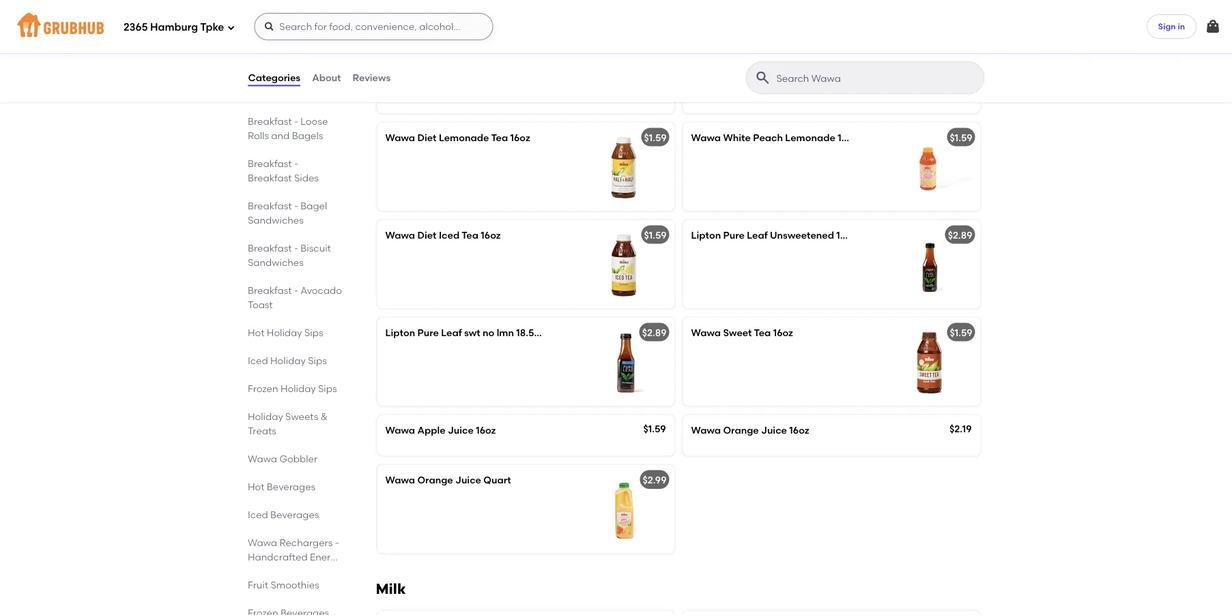 Task type: locate. For each thing, give the bounding box(es) containing it.
tea for wawa diet iced tea 16oz
[[462, 230, 479, 241]]

0 horizontal spatial orange
[[418, 475, 453, 487]]

2 hot from the top
[[248, 481, 264, 493]]

breakfast down breakfast - breakfast sides
[[248, 200, 292, 212]]

wawa orange juice 16oz
[[691, 425, 810, 437]]

0 vertical spatial beverages
[[267, 481, 315, 493]]

lipton pure leaf unsweetened 18.5oz image
[[878, 220, 981, 309]]

sips up iced holiday sips tab
[[304, 327, 323, 339]]

3 diet from the top
[[418, 230, 437, 241]]

wawa diet lemonade tea 16oz
[[385, 132, 530, 144]]

wawa for wawa gobbler
[[248, 453, 277, 465]]

2 sandwiches from the top
[[248, 257, 303, 268]]

wawa inside wawa diet iced tea half gallon button
[[385, 34, 415, 46]]

1 vertical spatial $2.89
[[642, 327, 667, 339]]

quart
[[484, 475, 511, 487]]

breakfast - biscuit sandwiches
[[248, 242, 331, 268]]

sign in button
[[1147, 14, 1197, 39]]

2 lemonade from the left
[[785, 132, 836, 144]]

lemonade
[[439, 132, 489, 144], [785, 132, 836, 144]]

loose
[[300, 115, 328, 127]]

wawa
[[385, 34, 415, 46], [385, 132, 415, 144], [691, 132, 721, 144], [385, 230, 415, 241], [691, 327, 721, 339], [385, 425, 415, 437], [691, 425, 721, 437], [248, 453, 277, 465], [385, 475, 415, 487], [248, 537, 277, 549]]

$2.89
[[948, 230, 973, 241], [642, 327, 667, 339]]

18.5
[[516, 327, 534, 339]]

sandwiches inside breakfast - biscuit sandwiches
[[248, 257, 303, 268]]

lipton pure leaf swt no lmn 18.5 oz image
[[573, 318, 675, 407]]

1 diet from the top
[[418, 34, 437, 46]]

1 horizontal spatial orange
[[723, 425, 759, 437]]

leaf left swt
[[441, 327, 462, 339]]

lipton for lipton pure leaf unsweetened 18.5oz
[[691, 230, 721, 241]]

avocado
[[300, 285, 342, 296]]

- left 'avocado'
[[294, 285, 298, 296]]

holiday down hot holiday sips
[[270, 355, 305, 367]]

hot beverages
[[248, 481, 315, 493]]

reviews button
[[352, 53, 391, 102]]

1 vertical spatial orange
[[418, 475, 453, 487]]

wawa gobbler tab
[[248, 452, 343, 466]]

5 breakfast from the top
[[248, 242, 292, 254]]

breakfast for breakfast - breakfast sides
[[248, 158, 292, 169]]

4 breakfast from the top
[[248, 200, 292, 212]]

1 horizontal spatial $2.89
[[948, 230, 973, 241]]

iced
[[439, 34, 460, 46], [439, 230, 460, 241], [248, 355, 268, 367], [248, 509, 268, 521]]

wawa diet iced tea half gallon button
[[377, 25, 675, 114]]

- for bagel
[[294, 200, 298, 212]]

wawa diet iced tea half gallon image
[[573, 25, 675, 114]]

0 vertical spatial leaf
[[747, 230, 768, 241]]

breakfast for breakfast - biscuit sandwiches
[[248, 242, 292, 254]]

wawa diet lemonade tea 16oz image
[[573, 123, 675, 212]]

breakfast
[[248, 115, 292, 127], [248, 158, 292, 169], [248, 172, 292, 184], [248, 200, 292, 212], [248, 242, 292, 254], [248, 285, 292, 296]]

pure
[[723, 230, 745, 241], [418, 327, 439, 339]]

holiday up treats
[[248, 411, 283, 423]]

biscuit
[[300, 242, 331, 254]]

beverages down hot beverages tab at the left of page
[[270, 509, 319, 521]]

breakfast for breakfast - loose rolls and bagels
[[248, 115, 292, 127]]

- left biscuit
[[294, 242, 298, 254]]

holiday for hot
[[267, 327, 302, 339]]

breakfast for breakfast - avocado toast
[[248, 285, 292, 296]]

sandwiches
[[248, 214, 303, 226], [248, 257, 303, 268]]

sips up &
[[318, 383, 337, 395]]

0 vertical spatial sips
[[304, 327, 323, 339]]

holiday up iced holiday sips
[[267, 327, 302, 339]]

leaf left unsweetened on the right of the page
[[747, 230, 768, 241]]

sandwiches up breakfast - biscuit sandwiches
[[248, 214, 303, 226]]

1 vertical spatial sips
[[308, 355, 327, 367]]

0 horizontal spatial pure
[[418, 327, 439, 339]]

orange
[[723, 425, 759, 437], [418, 475, 453, 487]]

iced inside button
[[439, 34, 460, 46]]

svg image right tpke
[[227, 24, 235, 32]]

sips for iced holiday sips
[[308, 355, 327, 367]]

drinks
[[248, 566, 276, 578]]

2 vertical spatial diet
[[418, 230, 437, 241]]

- inside breakfast - loose rolls and bagels
[[294, 115, 298, 127]]

holiday down iced holiday sips tab
[[280, 383, 316, 395]]

diet for wawa diet iced tea half gallon
[[418, 34, 437, 46]]

1 sandwiches from the top
[[248, 214, 303, 226]]

2 breakfast from the top
[[248, 158, 292, 169]]

svg image
[[1205, 18, 1222, 35], [264, 21, 275, 32], [227, 24, 235, 32]]

leaf
[[747, 230, 768, 241], [441, 327, 462, 339]]

1 vertical spatial hot
[[248, 481, 264, 493]]

sips for frozen holiday sips
[[318, 383, 337, 395]]

-
[[294, 115, 298, 127], [294, 158, 298, 169], [294, 200, 298, 212], [294, 242, 298, 254], [294, 285, 298, 296], [335, 537, 339, 549]]

6 breakfast from the top
[[248, 285, 292, 296]]

tab
[[248, 606, 343, 616]]

2 vertical spatial sips
[[318, 383, 337, 395]]

hot down toast
[[248, 327, 264, 339]]

$1.59 for wawa sweet tea 16oz
[[950, 327, 973, 339]]

1 vertical spatial beverages
[[270, 509, 319, 521]]

- up "energy"
[[335, 537, 339, 549]]

- inside breakfast - biscuit sandwiches
[[294, 242, 298, 254]]

0 horizontal spatial lipton
[[385, 327, 415, 339]]

- up sides
[[294, 158, 298, 169]]

fruit smoothies tab
[[248, 578, 343, 593]]

- inside breakfast - avocado toast
[[294, 285, 298, 296]]

frozen
[[248, 383, 278, 395]]

- left loose on the top of the page
[[294, 115, 298, 127]]

svg image up categories
[[264, 21, 275, 32]]

wawa chocolate milk 16oz image
[[878, 612, 981, 616]]

beverages up iced beverages "tab" in the bottom left of the page
[[267, 481, 315, 493]]

1 vertical spatial leaf
[[441, 327, 462, 339]]

wawa orange juice quart
[[385, 475, 511, 487]]

1 breakfast from the top
[[248, 115, 292, 127]]

sign
[[1159, 21, 1176, 31]]

svg image right 'in'
[[1205, 18, 1222, 35]]

about
[[312, 72, 341, 84]]

0 horizontal spatial $2.89
[[642, 327, 667, 339]]

1 horizontal spatial lipton
[[691, 230, 721, 241]]

about button
[[311, 53, 342, 102]]

Search for food, convenience, alcohol... search field
[[254, 13, 493, 40]]

hot
[[248, 327, 264, 339], [248, 481, 264, 493]]

sips
[[304, 327, 323, 339], [308, 355, 327, 367], [318, 383, 337, 395]]

beverages for iced beverages
[[270, 509, 319, 521]]

0 vertical spatial sandwiches
[[248, 214, 303, 226]]

beverages
[[267, 481, 315, 493], [270, 509, 319, 521]]

breakfast left sides
[[248, 172, 292, 184]]

energy
[[310, 552, 341, 563]]

breakfast down breakfast - bagel sandwiches
[[248, 242, 292, 254]]

wawa for wawa orange juice quart
[[385, 475, 415, 487]]

sips for hot holiday sips
[[304, 327, 323, 339]]

0 vertical spatial $2.89
[[948, 230, 973, 241]]

0 vertical spatial hot
[[248, 327, 264, 339]]

wawa for wawa orange juice 16oz
[[691, 425, 721, 437]]

wawa for wawa diet iced tea 16oz
[[385, 230, 415, 241]]

1 vertical spatial lipton
[[385, 327, 415, 339]]

iced inside "tab"
[[248, 509, 268, 521]]

1 horizontal spatial lemonade
[[785, 132, 836, 144]]

magnifying glass icon image
[[755, 70, 771, 86]]

breakfast - breakfast sides
[[248, 158, 318, 184]]

pure left unsweetened on the right of the page
[[723, 230, 745, 241]]

breakfast - bagel sandwiches
[[248, 200, 327, 226]]

tea for wawa diet iced tea half gallon
[[462, 34, 479, 46]]

0 horizontal spatial leaf
[[441, 327, 462, 339]]

0 vertical spatial lipton
[[691, 230, 721, 241]]

1 horizontal spatial pure
[[723, 230, 745, 241]]

- inside breakfast - breakfast sides
[[294, 158, 298, 169]]

tea for wawa diet lemonade tea 16oz
[[491, 132, 508, 144]]

breakfast up toast
[[248, 285, 292, 296]]

wawa for wawa apple juice 16oz
[[385, 425, 415, 437]]

- inside breakfast - bagel sandwiches
[[294, 200, 298, 212]]

0 vertical spatial orange
[[723, 425, 759, 437]]

1 horizontal spatial leaf
[[747, 230, 768, 241]]

breakfast inside breakfast - loose rolls and bagels
[[248, 115, 292, 127]]

lmn
[[497, 327, 514, 339]]

wawa inside wawa rechargers - handcrafted energy drinks fruit smoothies
[[248, 537, 277, 549]]

sips down 'hot holiday sips' tab
[[308, 355, 327, 367]]

sandwiches inside breakfast - bagel sandwiches
[[248, 214, 303, 226]]

juice for wawa orange juice 16oz
[[761, 425, 787, 437]]

hot down wawa gobbler
[[248, 481, 264, 493]]

beverages inside tab
[[267, 481, 315, 493]]

pure left swt
[[418, 327, 439, 339]]

breakfast inside breakfast - biscuit sandwiches
[[248, 242, 292, 254]]

handcrafted
[[248, 552, 307, 563]]

diet
[[418, 34, 437, 46], [418, 132, 437, 144], [418, 230, 437, 241]]

$1.59 for wawa diet lemonade tea 16oz
[[644, 132, 667, 144]]

breakfast inside breakfast - bagel sandwiches
[[248, 200, 292, 212]]

gallon
[[503, 34, 534, 46]]

iced holiday sips tab
[[248, 354, 343, 368]]

lipton
[[691, 230, 721, 241], [385, 327, 415, 339]]

wawa white peach lemonade 16oz image
[[878, 123, 981, 212]]

half
[[481, 34, 500, 46]]

0 horizontal spatial lemonade
[[439, 132, 489, 144]]

iced beverages tab
[[248, 508, 343, 522]]

0 vertical spatial diet
[[418, 34, 437, 46]]

sandwiches for bagel
[[248, 214, 303, 226]]

wawa for wawa white peach lemonade 16oz
[[691, 132, 721, 144]]

tea inside wawa diet iced tea half gallon button
[[462, 34, 479, 46]]

0 vertical spatial pure
[[723, 230, 745, 241]]

sandwiches up breakfast - avocado toast
[[248, 257, 303, 268]]

wawa whole milk 1/2 gallon image
[[573, 612, 675, 616]]

pure for unsweetened
[[723, 230, 745, 241]]

$1.59 for wawa diet iced tea 16oz
[[644, 230, 667, 241]]

wawa sweet tea 16oz image
[[878, 318, 981, 407]]

hot for hot holiday sips
[[248, 327, 264, 339]]

breakfast up and
[[248, 115, 292, 127]]

1 hot from the top
[[248, 327, 264, 339]]

wawa inside wawa gobbler tab
[[248, 453, 277, 465]]

holiday for iced
[[270, 355, 305, 367]]

breakfast down and
[[248, 158, 292, 169]]

- left bagel
[[294, 200, 298, 212]]

beverages inside "tab"
[[270, 509, 319, 521]]

tea
[[462, 34, 479, 46], [491, 132, 508, 144], [462, 230, 479, 241], [754, 327, 771, 339]]

juice
[[448, 425, 474, 437], [761, 425, 787, 437], [456, 475, 481, 487]]

1 vertical spatial pure
[[418, 327, 439, 339]]

diet inside button
[[418, 34, 437, 46]]

holiday
[[267, 327, 302, 339], [270, 355, 305, 367], [280, 383, 316, 395], [248, 411, 283, 423]]

2 diet from the top
[[418, 132, 437, 144]]

smoothies
[[270, 580, 319, 591]]

wawa rechargers - handcrafted energy drinks tab
[[248, 536, 343, 578]]

1 vertical spatial diet
[[418, 132, 437, 144]]

iced holiday sips
[[248, 355, 327, 367]]

sweet
[[723, 327, 752, 339]]

breakfast - avocado toast tab
[[248, 283, 343, 312]]

hamburg
[[150, 21, 198, 34]]

$1.59
[[644, 132, 667, 144], [950, 132, 973, 144], [644, 230, 667, 241], [950, 327, 973, 339], [643, 424, 666, 435]]

breakfast inside breakfast - avocado toast
[[248, 285, 292, 296]]

sides
[[294, 172, 318, 184]]

1 horizontal spatial svg image
[[264, 21, 275, 32]]

lipton for lipton pure leaf swt no lmn 18.5 oz
[[385, 327, 415, 339]]

16oz
[[510, 132, 530, 144], [838, 132, 858, 144], [481, 230, 501, 241], [773, 327, 793, 339], [476, 425, 496, 437], [790, 425, 810, 437]]

1 vertical spatial sandwiches
[[248, 257, 303, 268]]



Task type: describe. For each thing, give the bounding box(es) containing it.
orange for quart
[[418, 475, 453, 487]]

sweets
[[285, 411, 318, 423]]

Search Wawa search field
[[775, 72, 980, 85]]

diet for wawa diet lemonade tea 16oz
[[418, 132, 437, 144]]

juice for wawa apple juice 16oz
[[448, 425, 474, 437]]

fruit
[[248, 580, 268, 591]]

18.5oz
[[837, 230, 865, 241]]

0 horizontal spatial svg image
[[227, 24, 235, 32]]

wawa gobbler
[[248, 453, 317, 465]]

in
[[1178, 21, 1185, 31]]

wawa orange juice quart image
[[573, 466, 675, 555]]

breakfast for breakfast - bagel sandwiches
[[248, 200, 292, 212]]

wawa diet iced tea 16oz
[[385, 230, 501, 241]]

sandwiches for biscuit
[[248, 257, 303, 268]]

wawa for wawa sweet tea 16oz
[[691, 327, 721, 339]]

wawa diet iced tea half gallon
[[385, 34, 534, 46]]

hot for hot beverages
[[248, 481, 264, 493]]

wawa rechargers - handcrafted energy drinks fruit smoothies
[[248, 537, 341, 591]]

- for loose
[[294, 115, 298, 127]]

lipton pure leaf swt no lmn 18.5 oz
[[385, 327, 547, 339]]

orange for 16oz
[[723, 425, 759, 437]]

iced beverages
[[248, 509, 319, 521]]

treats
[[248, 425, 276, 437]]

categories
[[248, 72, 301, 84]]

bagels
[[292, 130, 323, 141]]

&
[[320, 411, 328, 423]]

leaf for swt
[[441, 327, 462, 339]]

oz
[[537, 327, 547, 339]]

2365
[[124, 21, 148, 34]]

2 horizontal spatial svg image
[[1205, 18, 1222, 35]]

holiday for frozen
[[280, 383, 316, 395]]

hot beverages tab
[[248, 480, 343, 494]]

rolls
[[248, 130, 269, 141]]

frozen holiday sips tab
[[248, 382, 343, 396]]

wawa white peach lemonade 16oz
[[691, 132, 858, 144]]

1 lemonade from the left
[[439, 132, 489, 144]]

hot holiday sips tab
[[248, 326, 343, 340]]

no
[[483, 327, 495, 339]]

$2.19
[[950, 424, 972, 435]]

holiday inside the holiday sweets & treats
[[248, 411, 283, 423]]

holiday sweets & treats
[[248, 411, 328, 437]]

swt
[[464, 327, 480, 339]]

holiday sweets & treats tab
[[248, 410, 343, 438]]

$2.89 for lipton pure leaf unsweetened 18.5oz
[[948, 230, 973, 241]]

wawa strawberry lemonade 16oz image
[[878, 25, 981, 114]]

breakfast - loose rolls and bagels tab
[[248, 114, 343, 143]]

gobbler
[[279, 453, 317, 465]]

leaf for unsweetened
[[747, 230, 768, 241]]

breakfast - breakfast sides tab
[[248, 156, 343, 185]]

$2.99
[[643, 475, 667, 487]]

beverages for hot beverages
[[267, 481, 315, 493]]

breakfast - loose rolls and bagels
[[248, 115, 328, 141]]

bagel
[[300, 200, 327, 212]]

milk
[[376, 581, 406, 599]]

rechargers
[[279, 537, 332, 549]]

pure for swt
[[418, 327, 439, 339]]

white
[[723, 132, 751, 144]]

juice for wawa orange juice quart
[[456, 475, 481, 487]]

wawa for wawa diet iced tea half gallon
[[385, 34, 415, 46]]

breakfast - avocado toast
[[248, 285, 342, 311]]

$2.89 for lipton pure leaf swt no lmn 18.5 oz
[[642, 327, 667, 339]]

toast
[[248, 299, 273, 311]]

categories button
[[248, 53, 301, 102]]

wawa apple juice 16oz
[[385, 425, 496, 437]]

frozen holiday sips
[[248, 383, 337, 395]]

apple
[[418, 425, 446, 437]]

main navigation navigation
[[0, 0, 1232, 53]]

diet for wawa diet iced tea 16oz
[[418, 230, 437, 241]]

breakfast - bagel sandwiches tab
[[248, 199, 343, 227]]

3 breakfast from the top
[[248, 172, 292, 184]]

- for breakfast
[[294, 158, 298, 169]]

wawa sweet tea 16oz
[[691, 327, 793, 339]]

breakfast - biscuit sandwiches tab
[[248, 241, 343, 270]]

sign in
[[1159, 21, 1185, 31]]

lipton pure leaf unsweetened 18.5oz
[[691, 230, 865, 241]]

2365 hamburg tpke
[[124, 21, 224, 34]]

iced inside tab
[[248, 355, 268, 367]]

peach
[[753, 132, 783, 144]]

$1.59 for wawa white peach lemonade 16oz
[[950, 132, 973, 144]]

reviews
[[353, 72, 391, 84]]

unsweetened
[[770, 230, 834, 241]]

tpke
[[200, 21, 224, 34]]

wawa diet iced tea 16oz image
[[573, 220, 675, 309]]

wawa for wawa diet lemonade tea 16oz
[[385, 132, 415, 144]]

and
[[271, 130, 289, 141]]

- inside wawa rechargers - handcrafted energy drinks fruit smoothies
[[335, 537, 339, 549]]

- for avocado
[[294, 285, 298, 296]]

hot holiday sips
[[248, 327, 323, 339]]

- for biscuit
[[294, 242, 298, 254]]



Task type: vqa. For each thing, say whether or not it's contained in the screenshot.
subscription pass icon
no



